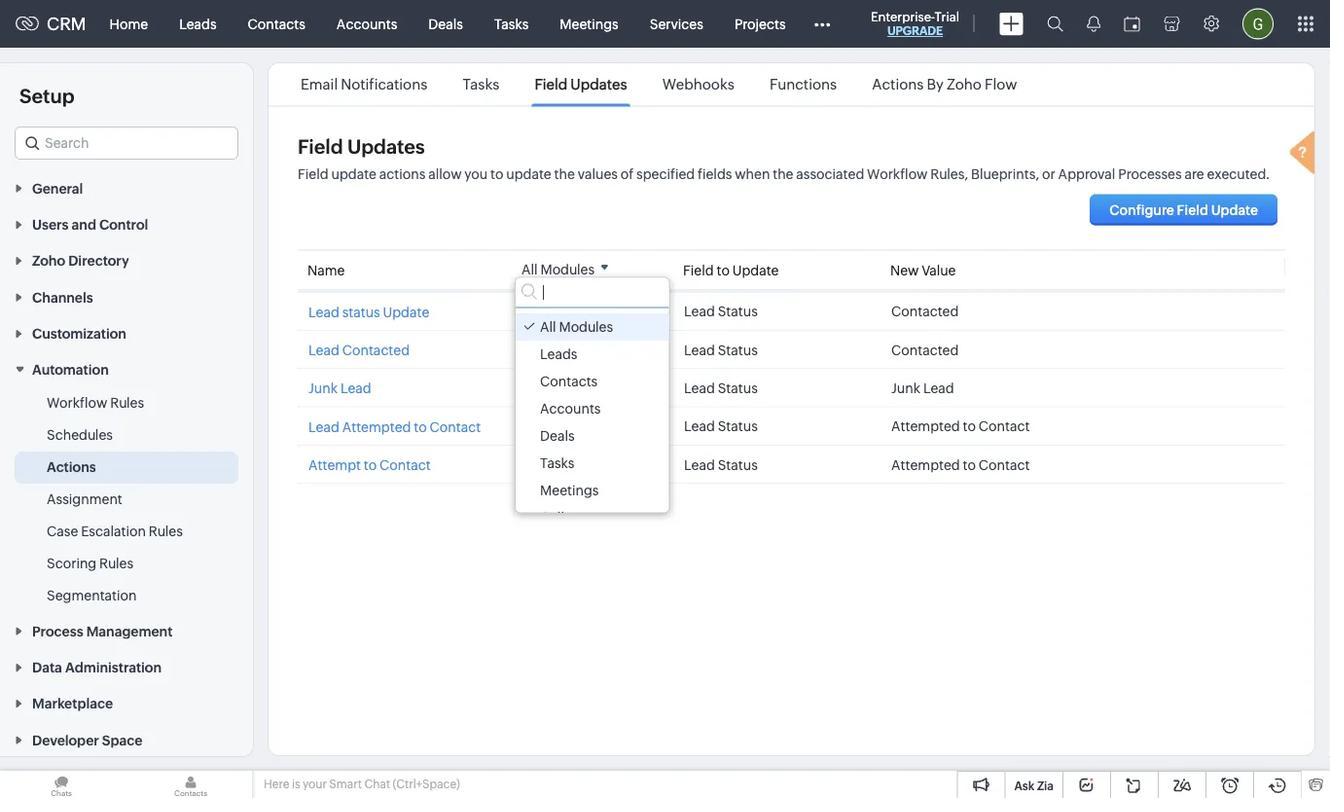 Task type: locate. For each thing, give the bounding box(es) containing it.
general
[[32, 180, 83, 196]]

1 vertical spatial rules
[[149, 524, 183, 539]]

1 horizontal spatial update
[[733, 262, 779, 278]]

notifications
[[341, 76, 428, 93]]

0 horizontal spatial updates
[[347, 136, 425, 158]]

0 vertical spatial workflow
[[868, 166, 928, 182]]

4 lead status from the top
[[684, 419, 758, 434]]

lead status for to
[[684, 419, 758, 434]]

0 vertical spatial modules
[[541, 261, 595, 277]]

actions
[[379, 166, 426, 182]]

marketplace button
[[0, 685, 253, 721]]

lead status for contact
[[684, 457, 758, 473]]

field for field to update
[[683, 262, 714, 278]]

0 vertical spatial all modules
[[522, 261, 595, 277]]

0 vertical spatial updates
[[571, 76, 628, 93]]

0 vertical spatial all
[[522, 261, 538, 277]]

the
[[555, 166, 575, 182], [773, 166, 794, 182]]

1 vertical spatial actions
[[47, 460, 96, 475]]

here
[[264, 778, 290, 791]]

field left actions
[[298, 166, 329, 182]]

tasks link
[[479, 0, 544, 47], [460, 76, 503, 93]]

1 vertical spatial workflow
[[47, 395, 107, 411]]

rules down automation dropdown button
[[110, 395, 144, 411]]

email notifications link
[[298, 76, 431, 93]]

1 through from the top
[[654, 304, 705, 319]]

contacts down leads (qualify leads through call)
[[540, 374, 598, 389]]

case escalation rules
[[47, 524, 183, 539]]

updates for field updates
[[571, 76, 628, 93]]

projects
[[735, 16, 786, 32]]

email) for lead contacted
[[707, 342, 746, 358]]

1 horizontal spatial accounts
[[540, 401, 601, 416]]

updates inside list
[[571, 76, 628, 93]]

1 horizontal spatial actions
[[873, 76, 924, 93]]

webhooks link
[[660, 76, 738, 93]]

3 through from the top
[[654, 380, 705, 396]]

rules
[[110, 395, 144, 411], [149, 524, 183, 539], [99, 556, 133, 571]]

3 status from the top
[[718, 380, 758, 396]]

0 vertical spatial update
[[733, 262, 779, 278]]

field for field updates
[[535, 76, 568, 93]]

tasks down deals link
[[463, 76, 500, 93]]

3 leads (qualify leads through email) from the top
[[521, 419, 746, 434]]

0 vertical spatial zoho
[[947, 76, 982, 93]]

5 through from the top
[[654, 457, 705, 473]]

0 horizontal spatial junk
[[309, 381, 338, 397]]

zoho down users
[[32, 253, 65, 269]]

2 (qualify from the top
[[561, 342, 611, 358]]

rules right escalation
[[149, 524, 183, 539]]

0 vertical spatial actions
[[873, 76, 924, 93]]

fields
[[698, 166, 732, 182]]

deals up calls
[[540, 428, 575, 444]]

blueprints,
[[972, 166, 1040, 182]]

through for contact
[[654, 457, 705, 473]]

through for update
[[654, 304, 705, 319]]

name
[[308, 262, 345, 278]]

developer space
[[32, 732, 143, 748]]

signals image
[[1087, 16, 1101, 32]]

to
[[491, 166, 504, 182], [717, 262, 730, 278], [963, 419, 976, 434], [414, 419, 427, 435], [963, 457, 976, 473], [364, 458, 377, 473]]

leads (qualify leads through email) for attempt to contact
[[521, 457, 746, 473]]

1 vertical spatial meetings
[[540, 483, 599, 498]]

None search field
[[516, 278, 669, 308]]

tree
[[516, 308, 669, 531]]

0 horizontal spatial workflow
[[47, 395, 107, 411]]

0 horizontal spatial update
[[331, 166, 377, 182]]

management
[[86, 623, 173, 639]]

or
[[1043, 166, 1056, 182]]

1 email) from the top
[[707, 342, 746, 358]]

customization
[[32, 326, 127, 341]]

5 status from the top
[[718, 457, 758, 473]]

all
[[522, 261, 538, 277], [540, 319, 556, 335]]

1 leads (qualify leads through email) from the top
[[521, 342, 746, 358]]

workflow up schedules
[[47, 395, 107, 411]]

lead attempted to contact
[[309, 419, 481, 435]]

rules down case escalation rules link
[[99, 556, 133, 571]]

status for update
[[718, 304, 758, 319]]

all modules down all modules field
[[540, 319, 613, 335]]

1 horizontal spatial all
[[540, 319, 556, 335]]

scoring
[[47, 556, 97, 571]]

all modules inside field
[[522, 261, 595, 277]]

list containing email notifications
[[283, 63, 1035, 106]]

0 horizontal spatial contacts
[[248, 16, 306, 32]]

meetings
[[560, 16, 619, 32], [540, 483, 599, 498]]

update right you
[[506, 166, 552, 182]]

updates up actions
[[347, 136, 425, 158]]

allow
[[429, 166, 462, 182]]

updates for field updates field update actions allow you to update the values of specified fields when the associated workflow rules, blueprints, or approval processes are executed.
[[347, 136, 425, 158]]

1 vertical spatial contacts
[[540, 374, 598, 389]]

1 horizontal spatial updates
[[571, 76, 628, 93]]

0 horizontal spatial zoho
[[32, 253, 65, 269]]

create menu element
[[988, 0, 1036, 47]]

updates
[[571, 76, 628, 93], [347, 136, 425, 158]]

setup
[[19, 85, 74, 107]]

tasks link up field updates
[[479, 0, 544, 47]]

actions link
[[47, 458, 96, 477]]

zoho inside dropdown button
[[32, 253, 65, 269]]

automation
[[32, 362, 109, 378]]

2 attempted to contact from the top
[[892, 457, 1030, 473]]

actions left by
[[873, 76, 924, 93]]

0 horizontal spatial update
[[383, 305, 430, 320]]

field
[[535, 76, 568, 93], [298, 136, 343, 158], [298, 166, 329, 182], [683, 262, 714, 278]]

leads (qualify leads through email) for junk lead
[[521, 380, 746, 396]]

assignment link
[[47, 490, 122, 509]]

None field
[[15, 127, 239, 160]]

4 leads (qualify leads through email) from the top
[[521, 457, 746, 473]]

control
[[99, 217, 148, 232]]

customization button
[[0, 315, 253, 351]]

0 vertical spatial attempted to contact
[[892, 419, 1030, 434]]

3 email) from the top
[[707, 419, 746, 434]]

1 vertical spatial update
[[383, 305, 430, 320]]

field up call) at the right of the page
[[683, 262, 714, 278]]

users
[[32, 217, 69, 232]]

attempt
[[309, 458, 361, 473]]

1 vertical spatial all modules
[[540, 319, 613, 335]]

your
[[303, 778, 327, 791]]

0 horizontal spatial actions
[[47, 460, 96, 475]]

update for lead status update
[[383, 305, 430, 320]]

1 vertical spatial tasks
[[463, 76, 500, 93]]

4 email) from the top
[[707, 457, 746, 473]]

1 vertical spatial attempted to contact
[[892, 457, 1030, 473]]

updates inside field updates field update actions allow you to update the values of specified fields when the associated workflow rules, blueprints, or approval processes are executed.
[[347, 136, 425, 158]]

2 leads (qualify leads through email) from the top
[[521, 380, 746, 396]]

0 horizontal spatial accounts
[[337, 16, 398, 32]]

flow
[[985, 76, 1018, 93]]

deals right accounts "link"
[[429, 16, 463, 32]]

meetings up field updates link
[[560, 16, 619, 32]]

1 horizontal spatial zoho
[[947, 76, 982, 93]]

0 vertical spatial contacts
[[248, 16, 306, 32]]

meetings up calls
[[540, 483, 599, 498]]

2 vertical spatial tasks
[[540, 455, 575, 471]]

(qualify for to
[[561, 419, 611, 434]]

processes
[[1119, 166, 1182, 182]]

1 attempted to contact from the top
[[892, 419, 1030, 434]]

functions
[[770, 76, 837, 93]]

field down email
[[298, 136, 343, 158]]

1 horizontal spatial workflow
[[868, 166, 928, 182]]

4 status from the top
[[718, 419, 758, 434]]

field updates link
[[532, 76, 631, 93]]

field down meetings link
[[535, 76, 568, 93]]

2 email) from the top
[[707, 380, 746, 396]]

lead contacted
[[309, 343, 410, 358]]

2 through from the top
[[654, 342, 705, 358]]

4 through from the top
[[654, 419, 705, 434]]

update up call) at the right of the page
[[733, 262, 779, 278]]

workflow rules
[[47, 395, 144, 411]]

1 horizontal spatial update
[[506, 166, 552, 182]]

developer
[[32, 732, 99, 748]]

contacts up email
[[248, 16, 306, 32]]

update left actions
[[331, 166, 377, 182]]

tree containing all modules
[[516, 308, 669, 531]]

0 horizontal spatial the
[[555, 166, 575, 182]]

smart
[[329, 778, 362, 791]]

workflow inside workflow rules link
[[47, 395, 107, 411]]

0 vertical spatial accounts
[[337, 16, 398, 32]]

here is your smart chat (ctrl+space)
[[264, 778, 460, 791]]

tasks up calls
[[540, 455, 575, 471]]

lead status
[[684, 304, 758, 319], [684, 342, 758, 358], [684, 380, 758, 396], [684, 419, 758, 434], [684, 457, 758, 473]]

scoring rules link
[[47, 554, 133, 573]]

0 vertical spatial tasks link
[[479, 0, 544, 47]]

upgrade
[[888, 24, 943, 37]]

actions down schedules
[[47, 460, 96, 475]]

1 lead status from the top
[[684, 304, 758, 319]]

meetings link
[[544, 0, 634, 47]]

workflow
[[868, 166, 928, 182], [47, 395, 107, 411]]

field updates
[[535, 76, 628, 93]]

2 vertical spatial rules
[[99, 556, 133, 571]]

zoho right by
[[947, 76, 982, 93]]

update right the "status"
[[383, 305, 430, 320]]

workflow left 'rules,'
[[868, 166, 928, 182]]

through
[[654, 304, 705, 319], [654, 342, 705, 358], [654, 380, 705, 396], [654, 419, 705, 434], [654, 457, 705, 473]]

modules down all modules field
[[559, 319, 613, 335]]

accounts inside accounts "link"
[[337, 16, 398, 32]]

None submit
[[1091, 194, 1278, 225]]

the left values
[[555, 166, 575, 182]]

tasks
[[494, 16, 529, 32], [463, 76, 500, 93], [540, 455, 575, 471]]

update for field to update
[[733, 262, 779, 278]]

attempted
[[892, 419, 961, 434], [342, 419, 411, 435], [892, 457, 961, 473]]

all modules inside tree
[[540, 319, 613, 335]]

lead attempted to contact link
[[309, 419, 481, 435]]

all modules
[[522, 261, 595, 277], [540, 319, 613, 335]]

updates down meetings link
[[571, 76, 628, 93]]

1 status from the top
[[718, 304, 758, 319]]

modules
[[541, 261, 595, 277], [559, 319, 613, 335]]

Search text field
[[16, 128, 238, 159]]

leads (qualify leads through call)
[[521, 304, 736, 319]]

0 horizontal spatial all
[[522, 261, 538, 277]]

update
[[733, 262, 779, 278], [383, 305, 430, 320]]

profile element
[[1232, 0, 1286, 47]]

is
[[292, 778, 300, 791]]

all inside all modules field
[[522, 261, 538, 277]]

data administration button
[[0, 649, 253, 685]]

Other Modules field
[[802, 8, 844, 39]]

tasks link down deals link
[[460, 76, 503, 93]]

enterprise-
[[871, 9, 935, 24]]

actions for actions
[[47, 460, 96, 475]]

crm
[[47, 14, 86, 34]]

status
[[718, 304, 758, 319], [718, 342, 758, 358], [718, 380, 758, 396], [718, 419, 758, 434], [718, 457, 758, 473]]

contacts
[[248, 16, 306, 32], [540, 374, 598, 389]]

the right when
[[773, 166, 794, 182]]

lead status update
[[309, 305, 430, 320]]

1 vertical spatial updates
[[347, 136, 425, 158]]

5 lead status from the top
[[684, 457, 758, 473]]

email)
[[707, 342, 746, 358], [707, 380, 746, 396], [707, 419, 746, 434], [707, 457, 746, 473]]

0 vertical spatial deals
[[429, 16, 463, 32]]

1 horizontal spatial deals
[[540, 428, 575, 444]]

actions inside automation region
[[47, 460, 96, 475]]

tasks right deals link
[[494, 16, 529, 32]]

3 (qualify from the top
[[561, 380, 611, 396]]

1 vertical spatial zoho
[[32, 253, 65, 269]]

segmentation link
[[47, 586, 137, 606]]

ask
[[1015, 779, 1035, 792]]

all modules up leads (qualify leads through call)
[[522, 261, 595, 277]]

status for contact
[[718, 457, 758, 473]]

4 (qualify from the top
[[561, 419, 611, 434]]

5 (qualify from the top
[[561, 457, 611, 473]]

0 vertical spatial tasks
[[494, 16, 529, 32]]

list
[[283, 63, 1035, 106]]

1 horizontal spatial the
[[773, 166, 794, 182]]

1 (qualify from the top
[[561, 304, 611, 319]]

modules up leads (qualify leads through call)
[[541, 261, 595, 277]]

contacted for leads (qualify leads through email)
[[892, 342, 959, 358]]

leads (qualify leads through email)
[[521, 342, 746, 358], [521, 380, 746, 396], [521, 419, 746, 434], [521, 457, 746, 473]]

0 vertical spatial rules
[[110, 395, 144, 411]]



Task type: describe. For each thing, give the bounding box(es) containing it.
actions for actions by zoho flow
[[873, 76, 924, 93]]

1 the from the left
[[555, 166, 575, 182]]

values
[[578, 166, 618, 182]]

leads (qualify leads through email) for lead attempted to contact
[[521, 419, 746, 434]]

search element
[[1036, 0, 1076, 48]]

schedules
[[47, 427, 113, 443]]

0 horizontal spatial junk lead
[[309, 381, 372, 397]]

contacts image
[[129, 771, 252, 798]]

attempted to contact for attempt to contact
[[892, 457, 1030, 473]]

lead contacted link
[[309, 343, 410, 358]]

you
[[465, 166, 488, 182]]

profile image
[[1243, 8, 1274, 39]]

0 horizontal spatial deals
[[429, 16, 463, 32]]

zoho directory button
[[0, 242, 253, 278]]

crm link
[[16, 14, 86, 34]]

users and control
[[32, 217, 148, 232]]

data
[[32, 660, 62, 675]]

1 horizontal spatial contacts
[[540, 374, 598, 389]]

attempted for lead attempted to contact
[[892, 419, 961, 434]]

functions link
[[767, 76, 840, 93]]

automation button
[[0, 351, 253, 387]]

(qualify for contact
[[561, 457, 611, 473]]

1 vertical spatial tasks link
[[460, 76, 503, 93]]

leads link
[[164, 0, 232, 47]]

associated
[[797, 166, 865, 182]]

rules for workflow rules
[[110, 395, 144, 411]]

leads inside leads link
[[179, 16, 217, 32]]

1 vertical spatial modules
[[559, 319, 613, 335]]

by
[[927, 76, 944, 93]]

0 vertical spatial meetings
[[560, 16, 619, 32]]

general button
[[0, 169, 253, 206]]

attempted for attempt to contact
[[892, 457, 961, 473]]

2 lead status from the top
[[684, 342, 758, 358]]

are
[[1185, 166, 1205, 182]]

services
[[650, 16, 704, 32]]

2 status from the top
[[718, 342, 758, 358]]

search image
[[1048, 16, 1064, 32]]

1 update from the left
[[331, 166, 377, 182]]

ask zia
[[1015, 779, 1054, 792]]

specified
[[637, 166, 695, 182]]

status for to
[[718, 419, 758, 434]]

field to update
[[683, 262, 779, 278]]

automation region
[[0, 387, 253, 612]]

schedules link
[[47, 425, 113, 445]]

segmentation
[[47, 588, 137, 604]]

users and control button
[[0, 206, 253, 242]]

email) for lead attempted to contact
[[707, 419, 746, 434]]

executed.
[[1208, 166, 1271, 182]]

data administration
[[32, 660, 162, 675]]

email) for junk lead
[[707, 380, 746, 396]]

field for field updates field update actions allow you to update the values of specified fields when the associated workflow rules, blueprints, or approval processes are executed.
[[298, 136, 343, 158]]

case escalation rules link
[[47, 522, 183, 541]]

1 vertical spatial deals
[[540, 428, 575, 444]]

channels
[[32, 289, 93, 305]]

workflow rules link
[[47, 393, 144, 413]]

new value
[[891, 262, 956, 278]]

process management
[[32, 623, 173, 639]]

all modules for tree containing all modules
[[540, 319, 613, 335]]

services link
[[634, 0, 719, 47]]

chats image
[[0, 771, 123, 798]]

rules for scoring rules
[[99, 556, 133, 571]]

case
[[47, 524, 78, 539]]

developer space button
[[0, 721, 253, 758]]

and
[[72, 217, 96, 232]]

All Modules field
[[515, 259, 616, 278]]

value
[[922, 262, 956, 278]]

create menu image
[[1000, 12, 1024, 36]]

to inside field updates field update actions allow you to update the values of specified fields when the associated workflow rules, blueprints, or approval processes are executed.
[[491, 166, 504, 182]]

chat
[[364, 778, 390, 791]]

marketplace
[[32, 696, 113, 712]]

approval
[[1059, 166, 1116, 182]]

signals element
[[1076, 0, 1113, 48]]

lead status for update
[[684, 304, 758, 319]]

rules,
[[931, 166, 969, 182]]

field updates field update actions allow you to update the values of specified fields when the associated workflow rules, blueprints, or approval processes are executed.
[[298, 136, 1271, 182]]

home link
[[94, 0, 164, 47]]

directory
[[68, 253, 129, 269]]

home
[[110, 16, 148, 32]]

1 vertical spatial accounts
[[540, 401, 601, 416]]

projects link
[[719, 0, 802, 47]]

contacts link
[[232, 0, 321, 47]]

email
[[301, 76, 338, 93]]

leads (qualify leads through email) for lead contacted
[[521, 342, 746, 358]]

workflow inside field updates field update actions allow you to update the values of specified fields when the associated workflow rules, blueprints, or approval processes are executed.
[[868, 166, 928, 182]]

(ctrl+space)
[[393, 778, 460, 791]]

(qualify for update
[[561, 304, 611, 319]]

of
[[621, 166, 634, 182]]

attempted to contact for lead attempted to contact
[[892, 419, 1030, 434]]

actions by zoho flow
[[873, 76, 1018, 93]]

zoho directory
[[32, 253, 129, 269]]

contacted for leads (qualify leads through call)
[[892, 304, 959, 319]]

all modules for all modules field
[[522, 261, 595, 277]]

1 horizontal spatial junk
[[892, 380, 921, 396]]

process
[[32, 623, 83, 639]]

webhooks
[[663, 76, 735, 93]]

attempt to contact link
[[309, 458, 431, 473]]

calls
[[540, 510, 571, 525]]

calendar image
[[1124, 16, 1141, 32]]

1 horizontal spatial junk lead
[[892, 380, 955, 396]]

2 update from the left
[[506, 166, 552, 182]]

actions by zoho flow link
[[870, 76, 1021, 93]]

3 lead status from the top
[[684, 380, 758, 396]]

modules inside field
[[541, 261, 595, 277]]

email) for attempt to contact
[[707, 457, 746, 473]]

space
[[102, 732, 143, 748]]

escalation
[[81, 524, 146, 539]]

call)
[[707, 304, 736, 319]]

zia
[[1038, 779, 1054, 792]]

accounts link
[[321, 0, 413, 47]]

process management button
[[0, 612, 253, 649]]

deals link
[[413, 0, 479, 47]]

1 vertical spatial all
[[540, 319, 556, 335]]

through for to
[[654, 419, 705, 434]]

trial
[[935, 9, 960, 24]]

administration
[[65, 660, 162, 675]]

enterprise-trial upgrade
[[871, 9, 960, 37]]

2 the from the left
[[773, 166, 794, 182]]

new
[[891, 262, 919, 278]]

channels button
[[0, 278, 253, 315]]



Task type: vqa. For each thing, say whether or not it's contained in the screenshot.


